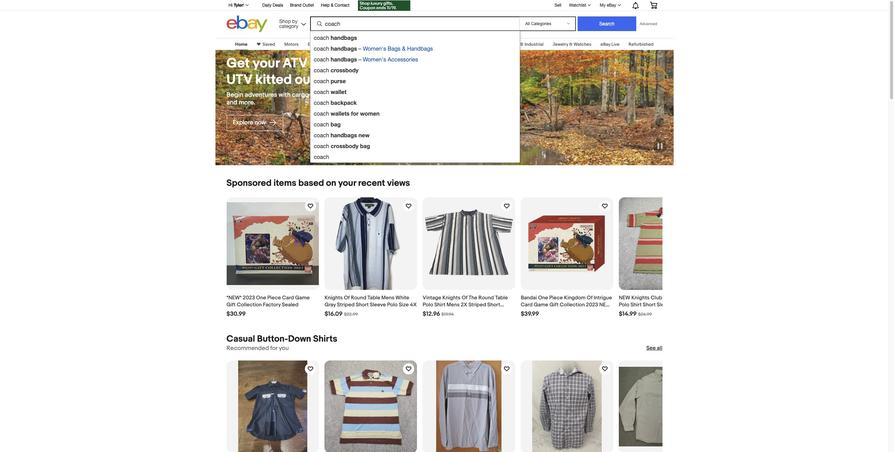 Task type: describe. For each thing, give the bounding box(es) containing it.
card inside 'bandai one piece kingdom of intrigue card game gift collection 2023 new in stock'
[[521, 302, 533, 308]]

views
[[388, 178, 410, 189]]

one inside 'bandai one piece kingdom of intrigue card game gift collection 2023 new in stock'
[[539, 295, 549, 301]]

deals
[[273, 3, 283, 8]]

bandai
[[521, 295, 537, 301]]

$16.09 text field
[[325, 311, 343, 318]]

& for garden
[[388, 42, 391, 47]]

business & industrial link
[[502, 42, 544, 47]]

$24.99
[[639, 312, 653, 317]]

you
[[279, 345, 289, 352]]

category
[[280, 23, 299, 29]]

– for coach handbags – women's bags & handbags
[[359, 45, 362, 52]]

crossbody for crossbody bag
[[331, 143, 359, 149]]

get your atv or utv kitted out main content
[[0, 34, 890, 452]]

Search for anything text field
[[311, 17, 518, 30]]

garden
[[392, 42, 408, 47]]

electronics
[[308, 42, 331, 47]]

of inside 'bandai one piece kingdom of intrigue card game gift collection 2023 new in stock'
[[587, 295, 593, 301]]

collection inside *new* 2023 one piece card game gift collection factory sealed $30.99
[[237, 302, 262, 308]]

bags,
[[311, 91, 327, 99]]

saved
[[263, 42, 275, 47]]

coach for wallets for women
[[314, 110, 329, 117]]

previous price $19.94 text field
[[442, 312, 454, 317]]

$19.94
[[442, 312, 454, 317]]

coach inside coach handbags – women's bags & handbags
[[314, 45, 329, 52]]

coach wallet
[[314, 88, 347, 95]]

explore now
[[233, 119, 267, 126]]

*new* 2023 one piece card game gift collection factory sealed $30.99
[[227, 295, 310, 318]]

coach for bag
[[314, 121, 329, 128]]

$14.99 $24.99
[[619, 311, 653, 318]]

electronics link
[[308, 42, 331, 47]]

jewelry & watches link
[[553, 42, 592, 47]]

wallet
[[331, 88, 347, 95]]

round inside knights of round table mens white gray striped short sleeve polo size 4x $16.09 $22.99
[[351, 295, 367, 301]]

recent
[[359, 178, 386, 189]]

outlet
[[303, 3, 314, 8]]

shirt inside vintage knights of the round table polo shirt mens 2x striped short sleeve 90s
[[435, 302, 446, 308]]

recommended for you
[[227, 345, 289, 352]]

coach bag
[[314, 121, 341, 128]]

cargo
[[292, 91, 309, 99]]

down
[[288, 334, 311, 345]]

*new*
[[227, 295, 242, 301]]

sponsored items based on your recent views
[[227, 178, 410, 189]]

the
[[469, 295, 478, 301]]

help & contact
[[321, 3, 350, 8]]

coach for crossbody
[[314, 67, 329, 73]]

accessories
[[388, 56, 418, 63]]

shop by category
[[280, 18, 299, 29]]

of inside vintage knights of the round table polo shirt mens 2x striped short sleeve 90s
[[462, 295, 468, 301]]

shirt inside new knights club size large l mens polo shirt short sleeve green red striped
[[631, 302, 642, 308]]

green
[[675, 302, 690, 308]]

bags
[[388, 45, 401, 52]]

daily deals link
[[263, 2, 283, 9]]

brand outlet
[[290, 3, 314, 8]]

all
[[658, 345, 663, 352]]

by
[[292, 18, 298, 24]]

gift inside *new* 2023 one piece card game gift collection factory sealed $30.99
[[227, 302, 236, 308]]

shop by category button
[[276, 16, 308, 31]]

$39.99
[[521, 311, 540, 318]]

fashion link
[[417, 42, 432, 47]]

help
[[321, 3, 330, 8]]

get your atv or utv kitted out begin adventures with cargo bags, tires, and more.
[[227, 55, 342, 107]]

or
[[311, 55, 323, 72]]

my
[[600, 3, 606, 8]]

utv
[[227, 72, 252, 88]]

$30.99
[[227, 311, 246, 318]]

on
[[326, 178, 337, 189]]

coach for handbags
[[314, 35, 329, 41]]

hi
[[229, 3, 233, 8]]

banner containing handbags
[[225, 0, 663, 163]]

2x
[[461, 302, 468, 308]]

refurbished link
[[629, 42, 654, 47]]

industrial
[[525, 42, 544, 47]]

previous price $22.99 text field
[[344, 312, 358, 317]]

brand outlet link
[[290, 2, 314, 9]]

handbags for coach handbags – women's bags & handbags
[[331, 45, 357, 52]]

intrigue
[[594, 295, 613, 301]]

short inside new knights club size large l mens polo shirt short sleeve green red striped
[[643, 302, 656, 308]]

refurbished
[[629, 42, 654, 47]]

coach for wallet
[[314, 89, 329, 95]]

$22.99
[[344, 312, 358, 317]]

coach handbags new
[[314, 132, 370, 138]]

advanced
[[640, 22, 658, 26]]

knights inside knights of round table mens white gray striped short sleeve polo size 4x $16.09 $22.99
[[325, 295, 343, 301]]

collectibles link
[[340, 42, 365, 47]]

piece inside *new* 2023 one piece card game gift collection factory sealed $30.99
[[268, 295, 281, 301]]

sell
[[555, 3, 562, 8]]

recommended for you element
[[227, 345, 289, 352]]

l
[[690, 295, 692, 301]]

shirts
[[313, 334, 338, 345]]

live
[[612, 42, 620, 47]]

brand
[[290, 3, 302, 8]]

get the coupon image
[[358, 0, 411, 11]]

& for watches
[[570, 42, 573, 47]]

$30.99 text field
[[227, 311, 246, 318]]

coach wallets for women
[[314, 110, 380, 117]]

striped inside knights of round table mens white gray striped short sleeve polo size 4x $16.09 $22.99
[[337, 302, 355, 308]]

for inside get your atv or utv kitted out main content
[[271, 345, 278, 352]]

ebay inside account navigation
[[607, 3, 617, 8]]

2023 inside 'bandai one piece kingdom of intrigue card game gift collection 2023 new in stock'
[[587, 302, 599, 308]]

list box containing handbags
[[310, 31, 521, 163]]

white
[[396, 295, 410, 301]]

handbags for coach handbags – women's accessories
[[331, 56, 357, 63]]

size inside new knights club size large l mens polo shirt short sleeve green red striped
[[664, 295, 674, 301]]

$39.99 text field
[[521, 311, 540, 318]]

short inside knights of round table mens white gray striped short sleeve polo size 4x $16.09 $22.99
[[356, 302, 369, 308]]

items
[[274, 178, 297, 189]]

your inside get your atv or utv kitted out begin adventures with cargo bags, tires, and more.
[[253, 55, 280, 72]]

1 vertical spatial bag
[[360, 143, 370, 149]]

table inside vintage knights of the round table polo shirt mens 2x striped short sleeve 90s
[[496, 295, 508, 301]]

kitted
[[255, 72, 292, 88]]

handbags for coach handbags new
[[331, 132, 357, 138]]

polo inside knights of round table mens white gray striped short sleeve polo size 4x $16.09 $22.99
[[388, 302, 398, 308]]

one inside *new* 2023 one piece card game gift collection factory sealed $30.99
[[256, 295, 266, 301]]

wallets
[[331, 110, 350, 117]]

ebay inside get your atv or utv kitted out main content
[[601, 42, 611, 47]]

factory
[[263, 302, 281, 308]]

in
[[521, 309, 526, 315]]

4x
[[410, 302, 417, 308]]

striped inside vintage knights of the round table polo shirt mens 2x striped short sleeve 90s
[[469, 302, 487, 308]]

explore
[[233, 119, 254, 126]]

ebay live link
[[601, 42, 620, 47]]

fashion
[[417, 42, 432, 47]]



Task type: locate. For each thing, give the bounding box(es) containing it.
0 horizontal spatial new
[[600, 302, 611, 308]]

home & garden link
[[375, 42, 408, 47]]

coach purse
[[314, 78, 346, 84]]

2023 inside *new* 2023 one piece card game gift collection factory sealed $30.99
[[243, 295, 255, 301]]

short
[[356, 302, 369, 308], [488, 302, 501, 308], [643, 302, 656, 308]]

1 horizontal spatial short
[[488, 302, 501, 308]]

sleeve
[[370, 302, 386, 308], [658, 302, 674, 308], [423, 309, 439, 315]]

0 horizontal spatial one
[[256, 295, 266, 301]]

1 horizontal spatial piece
[[550, 295, 563, 301]]

2 crossbody from the top
[[331, 143, 359, 149]]

– inside coach handbags – women's bags & handbags
[[359, 45, 362, 52]]

piece up factory
[[268, 295, 281, 301]]

2 horizontal spatial polo
[[619, 302, 630, 308]]

2 women's from the top
[[363, 56, 387, 63]]

0 horizontal spatial mens
[[382, 295, 395, 301]]

collection
[[237, 302, 262, 308], [560, 302, 585, 308]]

& right business on the top right of page
[[521, 42, 524, 47]]

7 coach from the top
[[314, 100, 329, 106]]

mens left white
[[382, 295, 395, 301]]

based
[[299, 178, 324, 189]]

0 horizontal spatial round
[[351, 295, 367, 301]]

women's inside coach handbags – women's accessories
[[363, 56, 387, 63]]

& for contact
[[331, 3, 334, 8]]

2 horizontal spatial short
[[643, 302, 656, 308]]

1 polo from the left
[[388, 302, 398, 308]]

your shopping cart image
[[650, 2, 658, 9]]

short inside vintage knights of the round table polo shirt mens 2x striped short sleeve 90s
[[488, 302, 501, 308]]

sleeve inside vintage knights of the round table polo shirt mens 2x striped short sleeve 90s
[[423, 309, 439, 315]]

0 horizontal spatial short
[[356, 302, 369, 308]]

coach handbags – women's accessories
[[314, 56, 418, 63]]

of inside knights of round table mens white gray striped short sleeve polo size 4x $16.09 $22.99
[[344, 295, 350, 301]]

1 table from the left
[[368, 295, 381, 301]]

0 vertical spatial women's
[[363, 45, 387, 52]]

round right the
[[479, 295, 494, 301]]

0 vertical spatial –
[[359, 45, 362, 52]]

0 horizontal spatial your
[[253, 55, 280, 72]]

$12.96 $19.94
[[423, 311, 454, 318]]

coach handbags
[[314, 34, 357, 41]]

coach for crossbody bag
[[314, 143, 329, 149]]

collectibles
[[340, 42, 365, 47]]

gray
[[325, 302, 336, 308]]

& right jewelry
[[570, 42, 573, 47]]

kingdom
[[565, 295, 586, 301]]

round
[[351, 295, 367, 301], [479, 295, 494, 301]]

1 horizontal spatial for
[[351, 110, 359, 117]]

0 horizontal spatial piece
[[268, 295, 281, 301]]

size down white
[[399, 302, 409, 308]]

knights for $14.99
[[632, 295, 650, 301]]

now
[[255, 119, 266, 126]]

coach backpack
[[314, 99, 357, 106]]

coach for handbags new
[[314, 132, 329, 138]]

2 collection from the left
[[560, 302, 585, 308]]

red
[[691, 302, 701, 308]]

short down club
[[643, 302, 656, 308]]

10 coach from the top
[[314, 132, 329, 138]]

handbags up the coach crossbody on the left top
[[331, 56, 357, 63]]

crossbody
[[331, 67, 359, 73], [331, 143, 359, 149]]

& right help
[[331, 3, 334, 8]]

card
[[282, 295, 294, 301], [521, 302, 533, 308]]

0 horizontal spatial knights
[[325, 295, 343, 301]]

of up "$22.99"
[[344, 295, 350, 301]]

sleeve inside knights of round table mens white gray striped short sleeve polo size 4x $16.09 $22.99
[[370, 302, 386, 308]]

0 vertical spatial ebay
[[607, 3, 617, 8]]

& for industrial
[[521, 42, 524, 47]]

business & industrial
[[502, 42, 544, 47]]

casual
[[227, 334, 255, 345]]

game up stock
[[534, 302, 549, 308]]

sponsored
[[227, 178, 272, 189]]

0 horizontal spatial collection
[[237, 302, 262, 308]]

large
[[675, 295, 688, 301]]

0 vertical spatial your
[[253, 55, 280, 72]]

1 collection from the left
[[237, 302, 262, 308]]

5 coach from the top
[[314, 78, 329, 84]]

0 vertical spatial new
[[619, 295, 631, 301]]

advanced link
[[637, 17, 661, 31]]

striped up "$22.99"
[[337, 302, 355, 308]]

3 polo from the left
[[619, 302, 630, 308]]

1 horizontal spatial polo
[[423, 302, 434, 308]]

coach link
[[311, 151, 519, 162]]

handbags up coach crossbody bag
[[331, 132, 357, 138]]

crossbody for crossbody
[[331, 67, 359, 73]]

new
[[359, 132, 370, 138]]

& inside coach handbags – women's bags & handbags
[[402, 45, 406, 52]]

handbags
[[331, 34, 357, 41], [331, 45, 357, 52], [331, 56, 357, 63], [331, 132, 357, 138]]

2 horizontal spatial mens
[[693, 295, 706, 301]]

saved link
[[261, 42, 275, 47]]

knights left club
[[632, 295, 650, 301]]

size
[[664, 295, 674, 301], [399, 302, 409, 308]]

0 horizontal spatial size
[[399, 302, 409, 308]]

handbags down coach handbags
[[331, 45, 357, 52]]

more.
[[239, 99, 256, 107]]

shirt up 90s
[[435, 302, 446, 308]]

piece inside 'bandai one piece kingdom of intrigue card game gift collection 2023 new in stock'
[[550, 295, 563, 301]]

contact
[[335, 3, 350, 8]]

0 horizontal spatial home
[[235, 42, 248, 47]]

size inside knights of round table mens white gray striped short sleeve polo size 4x $16.09 $22.99
[[399, 302, 409, 308]]

women's down coach handbags – women's bags & handbags
[[363, 56, 387, 63]]

coach inside the coach crossbody
[[314, 67, 329, 73]]

4 coach from the top
[[314, 67, 329, 73]]

2 horizontal spatial sleeve
[[658, 302, 674, 308]]

collection down kingdom
[[560, 302, 585, 308]]

$14.99 text field
[[619, 311, 637, 318]]

1 vertical spatial –
[[359, 56, 362, 63]]

mens left 2x
[[447, 302, 460, 308]]

– for coach handbags – women's accessories
[[359, 56, 362, 63]]

0 vertical spatial bag
[[331, 121, 341, 128]]

0 horizontal spatial for
[[271, 345, 278, 352]]

new inside 'bandai one piece kingdom of intrigue card game gift collection 2023 new in stock'
[[600, 302, 611, 308]]

game up sealed
[[295, 295, 310, 301]]

1 horizontal spatial game
[[534, 302, 549, 308]]

account navigation
[[225, 0, 663, 12]]

1 vertical spatial for
[[271, 345, 278, 352]]

collection inside 'bandai one piece kingdom of intrigue card game gift collection 2023 new in stock'
[[560, 302, 585, 308]]

coach inside coach purse
[[314, 78, 329, 84]]

3 short from the left
[[643, 302, 656, 308]]

0 vertical spatial 2023
[[243, 295, 255, 301]]

0 horizontal spatial shirt
[[435, 302, 446, 308]]

0 horizontal spatial bag
[[331, 121, 341, 128]]

my ebay link
[[597, 1, 625, 9]]

striped inside new knights club size large l mens polo shirt short sleeve green red striped
[[619, 309, 637, 315]]

get
[[227, 55, 250, 72]]

knights of round table mens white gray striped short sleeve polo size 4x $16.09 $22.99
[[325, 295, 417, 318]]

1 shirt from the left
[[435, 302, 446, 308]]

my ebay
[[600, 3, 617, 8]]

crossbody down coach handbags new
[[331, 143, 359, 149]]

2023
[[243, 295, 255, 301], [587, 302, 599, 308]]

home for home
[[235, 42, 248, 47]]

coach crossbody
[[314, 67, 359, 73]]

game inside 'bandai one piece kingdom of intrigue card game gift collection 2023 new in stock'
[[534, 302, 549, 308]]

1 round from the left
[[351, 295, 367, 301]]

12 coach from the top
[[314, 154, 329, 160]]

coach inside coach backpack
[[314, 100, 329, 106]]

ebay live
[[601, 42, 620, 47]]

knights inside vintage knights of the round table polo shirt mens 2x striped short sleeve 90s
[[443, 295, 461, 301]]

0 horizontal spatial polo
[[388, 302, 398, 308]]

table left white
[[368, 295, 381, 301]]

1 – from the top
[[359, 45, 362, 52]]

game
[[295, 295, 310, 301], [534, 302, 549, 308]]

1 horizontal spatial of
[[462, 295, 468, 301]]

card down bandai
[[521, 302, 533, 308]]

1 of from the left
[[344, 295, 350, 301]]

shirt
[[435, 302, 446, 308], [631, 302, 642, 308]]

sleeve inside new knights club size large l mens polo shirt short sleeve green red striped
[[658, 302, 674, 308]]

2023 down intrigue
[[587, 302, 599, 308]]

polo inside new knights club size large l mens polo shirt short sleeve green red striped
[[619, 302, 630, 308]]

0 horizontal spatial of
[[344, 295, 350, 301]]

short right 2x
[[488, 302, 501, 308]]

one right bandai
[[539, 295, 549, 301]]

1 crossbody from the top
[[331, 67, 359, 73]]

1 coach from the top
[[314, 35, 329, 41]]

mens inside knights of round table mens white gray striped short sleeve polo size 4x $16.09 $22.99
[[382, 295, 395, 301]]

shirt up $14.99 $24.99
[[631, 302, 642, 308]]

0 horizontal spatial card
[[282, 295, 294, 301]]

0 horizontal spatial sleeve
[[370, 302, 386, 308]]

2 of from the left
[[462, 295, 468, 301]]

casual button-down shirts link
[[227, 334, 338, 345]]

0 vertical spatial for
[[351, 110, 359, 117]]

size right club
[[664, 295, 674, 301]]

round inside vintage knights of the round table polo shirt mens 2x striped short sleeve 90s
[[479, 295, 494, 301]]

& inside account navigation
[[331, 3, 334, 8]]

1 horizontal spatial sleeve
[[423, 309, 439, 315]]

ebay left live
[[601, 42, 611, 47]]

1 horizontal spatial table
[[496, 295, 508, 301]]

1 horizontal spatial home
[[375, 42, 387, 47]]

$16.09
[[325, 311, 343, 318]]

table inside knights of round table mens white gray striped short sleeve polo size 4x $16.09 $22.99
[[368, 295, 381, 301]]

coach inside coach handbags new
[[314, 132, 329, 138]]

2 round from the left
[[479, 295, 494, 301]]

knights inside new knights club size large l mens polo shirt short sleeve green red striped
[[632, 295, 650, 301]]

club
[[651, 295, 663, 301]]

of up 2x
[[462, 295, 468, 301]]

– inside coach handbags – women's accessories
[[359, 56, 362, 63]]

vintage knights of the round table polo shirt mens 2x striped short sleeve 90s
[[423, 295, 508, 315]]

daily deals
[[263, 3, 283, 8]]

ebay
[[607, 3, 617, 8], [601, 42, 611, 47]]

1 vertical spatial ebay
[[601, 42, 611, 47]]

1 horizontal spatial collection
[[560, 302, 585, 308]]

bandai one piece kingdom of intrigue card game gift collection 2023 new in stock
[[521, 295, 613, 315]]

1 vertical spatial your
[[339, 178, 357, 189]]

& right bags at the left
[[402, 45, 406, 52]]

&
[[331, 3, 334, 8], [388, 42, 391, 47], [521, 42, 524, 47], [570, 42, 573, 47], [402, 45, 406, 52]]

2 table from the left
[[496, 295, 508, 301]]

3 coach from the top
[[314, 56, 329, 63]]

0 vertical spatial card
[[282, 295, 294, 301]]

collection up $30.99
[[237, 302, 262, 308]]

new
[[619, 295, 631, 301], [600, 302, 611, 308]]

handbags up collectibles link
[[331, 34, 357, 41]]

1 horizontal spatial new
[[619, 295, 631, 301]]

button-
[[257, 334, 288, 345]]

1 horizontal spatial bag
[[360, 143, 370, 149]]

gift inside 'bandai one piece kingdom of intrigue card game gift collection 2023 new in stock'
[[550, 302, 559, 308]]

1 one from the left
[[256, 295, 266, 301]]

bag down the wallets
[[331, 121, 341, 128]]

mens inside vintage knights of the round table polo shirt mens 2x striped short sleeve 90s
[[447, 302, 460, 308]]

women's for coach handbags – women's accessories
[[363, 56, 387, 63]]

coach inside coach crossbody bag
[[314, 143, 329, 149]]

see
[[647, 345, 656, 352]]

1 vertical spatial new
[[600, 302, 611, 308]]

1 horizontal spatial striped
[[469, 302, 487, 308]]

1 knights from the left
[[325, 295, 343, 301]]

purse
[[331, 78, 346, 84]]

$14.99
[[619, 311, 637, 318]]

out
[[295, 72, 316, 88]]

women's up coach handbags – women's accessories
[[363, 45, 387, 52]]

1 horizontal spatial size
[[664, 295, 674, 301]]

striped left $24.99 text box
[[619, 309, 637, 315]]

1 gift from the left
[[227, 302, 236, 308]]

1 horizontal spatial gift
[[550, 302, 559, 308]]

0 horizontal spatial 2023
[[243, 295, 255, 301]]

1 horizontal spatial one
[[539, 295, 549, 301]]

1 horizontal spatial card
[[521, 302, 533, 308]]

– up coach handbags – women's accessories
[[359, 45, 362, 52]]

home for home & garden
[[375, 42, 387, 47]]

0 vertical spatial game
[[295, 295, 310, 301]]

6 coach from the top
[[314, 89, 329, 95]]

begin
[[227, 91, 244, 99]]

0 vertical spatial size
[[664, 295, 674, 301]]

for down button-
[[271, 345, 278, 352]]

atv
[[283, 55, 308, 72]]

coach for backpack
[[314, 100, 329, 106]]

new down intrigue
[[600, 302, 611, 308]]

striped down the
[[469, 302, 487, 308]]

bag down new
[[360, 143, 370, 149]]

0 horizontal spatial gift
[[227, 302, 236, 308]]

1 vertical spatial size
[[399, 302, 409, 308]]

handbags for coach handbags
[[331, 34, 357, 41]]

3 of from the left
[[587, 295, 593, 301]]

1 short from the left
[[356, 302, 369, 308]]

3 knights from the left
[[632, 295, 650, 301]]

crossbody up purse
[[331, 67, 359, 73]]

2 gift from the left
[[550, 302, 559, 308]]

knights for $12.96
[[443, 295, 461, 301]]

2 horizontal spatial knights
[[632, 295, 650, 301]]

1 horizontal spatial shirt
[[631, 302, 642, 308]]

1 vertical spatial card
[[521, 302, 533, 308]]

8 coach from the top
[[314, 110, 329, 117]]

polo down white
[[388, 302, 398, 308]]

–
[[359, 45, 362, 52], [359, 56, 362, 63]]

2023 right the *new*
[[243, 295, 255, 301]]

0 horizontal spatial game
[[295, 295, 310, 301]]

2 handbags from the top
[[331, 45, 357, 52]]

knights up 90s
[[443, 295, 461, 301]]

women's inside coach handbags – women's bags & handbags
[[363, 45, 387, 52]]

knights up gray
[[325, 295, 343, 301]]

card up sealed
[[282, 295, 294, 301]]

$12.96 text field
[[423, 311, 440, 318]]

new inside new knights club size large l mens polo shirt short sleeve green red striped
[[619, 295, 631, 301]]

1 vertical spatial 2023
[[587, 302, 599, 308]]

1 women's from the top
[[363, 45, 387, 52]]

stock
[[528, 309, 545, 315]]

2 coach from the top
[[314, 45, 329, 52]]

0 horizontal spatial striped
[[337, 302, 355, 308]]

women
[[360, 110, 380, 117]]

coach inside "coach bag"
[[314, 121, 329, 128]]

polo inside vintage knights of the round table polo shirt mens 2x striped short sleeve 90s
[[423, 302, 434, 308]]

knights
[[325, 295, 343, 301], [443, 295, 461, 301], [632, 295, 650, 301]]

table left bandai
[[496, 295, 508, 301]]

ebay right my on the top right of page
[[607, 3, 617, 8]]

mens inside new knights club size large l mens polo shirt short sleeve green red striped
[[693, 295, 706, 301]]

banner
[[225, 0, 663, 163]]

2 horizontal spatial of
[[587, 295, 593, 301]]

your right on
[[339, 178, 357, 189]]

polo down "vintage"
[[423, 302, 434, 308]]

1 vertical spatial game
[[534, 302, 549, 308]]

jewelry & watches
[[553, 42, 592, 47]]

90s
[[440, 309, 449, 315]]

previous price $24.99 text field
[[639, 312, 653, 317]]

round up previous price $22.99 text box
[[351, 295, 367, 301]]

11 coach from the top
[[314, 143, 329, 149]]

3 handbags from the top
[[331, 56, 357, 63]]

card inside *new* 2023 one piece card game gift collection factory sealed $30.99
[[282, 295, 294, 301]]

of
[[344, 295, 350, 301], [462, 295, 468, 301], [587, 295, 593, 301]]

home left bags at the left
[[375, 42, 387, 47]]

business
[[502, 42, 520, 47]]

polo up $14.99
[[619, 302, 630, 308]]

1 home from the left
[[235, 42, 248, 47]]

women's for coach handbags – women's bags & handbags
[[363, 45, 387, 52]]

new up $14.99
[[619, 295, 631, 301]]

1 horizontal spatial your
[[339, 178, 357, 189]]

1 handbags from the top
[[331, 34, 357, 41]]

– down collectibles link
[[359, 56, 362, 63]]

women's
[[363, 45, 387, 52], [363, 56, 387, 63]]

1 horizontal spatial 2023
[[587, 302, 599, 308]]

2 polo from the left
[[423, 302, 434, 308]]

!
[[243, 3, 244, 8]]

coach inside coach wallet
[[314, 89, 329, 95]]

coach for purse
[[314, 78, 329, 84]]

of left intrigue
[[587, 295, 593, 301]]

1 vertical spatial crossbody
[[331, 143, 359, 149]]

4 handbags from the top
[[331, 132, 357, 138]]

1 piece from the left
[[268, 295, 281, 301]]

0 horizontal spatial table
[[368, 295, 381, 301]]

tyler
[[234, 2, 243, 8]]

coach inside coach handbags
[[314, 35, 329, 41]]

coach inside coach wallets for women
[[314, 110, 329, 117]]

piece left kingdom
[[550, 295, 563, 301]]

hi tyler !
[[229, 2, 244, 8]]

motors
[[285, 42, 299, 47]]

2 knights from the left
[[443, 295, 461, 301]]

none submit inside banner
[[578, 16, 637, 31]]

home up get
[[235, 42, 248, 47]]

watches
[[574, 42, 592, 47]]

your down saved link
[[253, 55, 280, 72]]

game inside *new* 2023 one piece card game gift collection factory sealed $30.99
[[295, 295, 310, 301]]

2 home from the left
[[375, 42, 387, 47]]

9 coach from the top
[[314, 121, 329, 128]]

1 horizontal spatial mens
[[447, 302, 460, 308]]

mens up red
[[693, 295, 706, 301]]

1 horizontal spatial round
[[479, 295, 494, 301]]

vintage
[[423, 295, 442, 301]]

2 one from the left
[[539, 295, 549, 301]]

& left garden
[[388, 42, 391, 47]]

one up factory
[[256, 295, 266, 301]]

for right the wallets
[[351, 110, 359, 117]]

short up previous price $22.99 text box
[[356, 302, 369, 308]]

1 horizontal spatial knights
[[443, 295, 461, 301]]

2 short from the left
[[488, 302, 501, 308]]

2 – from the top
[[359, 56, 362, 63]]

adventures
[[245, 91, 277, 99]]

2 shirt from the left
[[631, 302, 642, 308]]

None submit
[[578, 16, 637, 31]]

coach inside coach handbags – women's accessories
[[314, 56, 329, 63]]

1 vertical spatial women's
[[363, 56, 387, 63]]

coach inside coach link
[[314, 154, 329, 160]]

2 piece from the left
[[550, 295, 563, 301]]

0 vertical spatial crossbody
[[331, 67, 359, 73]]

2 horizontal spatial striped
[[619, 309, 637, 315]]

for inside 'list box'
[[351, 110, 359, 117]]

list box
[[310, 31, 521, 163]]



Task type: vqa. For each thing, say whether or not it's contained in the screenshot.
Daily
yes



